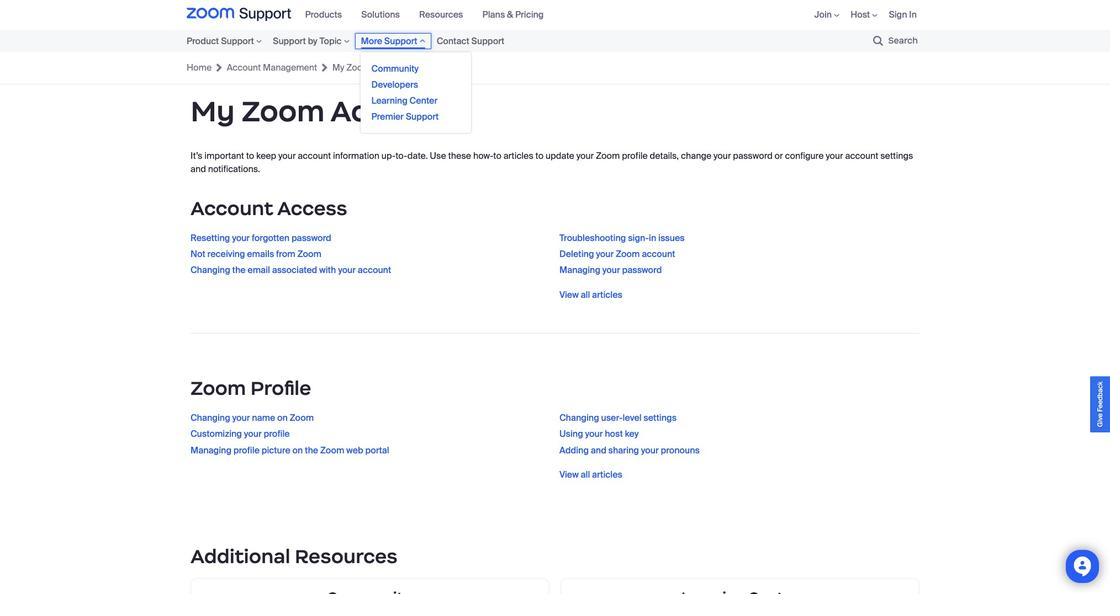 Task type: locate. For each thing, give the bounding box(es) containing it.
changing inside resetting your forgotten password not receiving emails from zoom changing the email associated with your account
[[191, 265, 230, 276]]

support for product support
[[221, 35, 254, 47]]

my zoom account
[[332, 62, 406, 73], [191, 93, 455, 129]]

issues
[[658, 233, 685, 244]]

change
[[681, 150, 711, 162]]

search
[[888, 35, 918, 46]]

1 horizontal spatial profile
[[264, 429, 290, 440]]

menu bar containing products
[[300, 0, 558, 30]]

2 view all articles from the top
[[559, 469, 622, 481]]

menu
[[360, 52, 471, 133]]

0 horizontal spatial managing
[[191, 445, 231, 456]]

0 vertical spatial the
[[232, 265, 246, 276]]

resources inside menu bar
[[419, 9, 463, 21]]

view
[[559, 289, 579, 301], [559, 469, 579, 481]]

view down adding
[[559, 469, 579, 481]]

support
[[221, 35, 254, 47], [273, 35, 306, 47], [384, 35, 417, 47], [471, 35, 504, 47], [406, 111, 439, 122]]

my inside banner
[[332, 62, 344, 73]]

profile
[[622, 150, 648, 162], [264, 429, 290, 440], [233, 445, 260, 456]]

view all articles
[[559, 289, 622, 301], [559, 469, 622, 481]]

0 vertical spatial my zoom account
[[332, 62, 406, 73]]

0 horizontal spatial and
[[191, 163, 206, 175]]

up-
[[382, 150, 396, 162]]

articles down troubleshooting sign-in issues deleting your zoom account managing your password
[[592, 289, 622, 301]]

0 vertical spatial on
[[277, 413, 288, 424]]

my zoom account down management
[[191, 93, 455, 129]]

in right sign
[[909, 9, 917, 21]]

0 vertical spatial and
[[191, 163, 206, 175]]

1 vertical spatial password
[[292, 233, 331, 244]]

notifications.
[[208, 163, 260, 175]]

sign in link
[[889, 9, 917, 21]]

view all articles link down the deleting
[[559, 289, 622, 301]]

to left update on the top
[[535, 150, 544, 162]]

settings inside it's important to keep your account information up-to-date. use these how-to articles to update your zoom profile details, change your password or configure your account settings and notifications.
[[880, 150, 913, 162]]

my zoom account inside main content
[[191, 93, 455, 129]]

or
[[775, 150, 783, 162]]

to left keep
[[246, 150, 254, 162]]

support down the center
[[406, 111, 439, 122]]

1 horizontal spatial managing
[[559, 265, 600, 276]]

support by topic
[[273, 35, 342, 47]]

name
[[252, 413, 275, 424]]

important
[[204, 150, 244, 162]]

on right name
[[277, 413, 288, 424]]

1 horizontal spatial in
[[909, 9, 917, 21]]

support up community
[[384, 35, 417, 47]]

banner
[[0, 0, 1110, 133]]

zoom inside it's important to keep your account information up-to-date. use these how-to articles to update your zoom profile details, change your password or configure your account settings and notifications.
[[596, 150, 620, 162]]

support down zoom support image
[[221, 35, 254, 47]]

1 vertical spatial my zoom account
[[191, 93, 455, 129]]

support left the by
[[273, 35, 306, 47]]

view down the deleting
[[559, 289, 579, 301]]

to
[[246, 150, 254, 162], [493, 150, 501, 162], [535, 150, 544, 162]]

with
[[319, 265, 336, 276]]

view all articles down adding
[[559, 469, 622, 481]]

2 horizontal spatial to
[[535, 150, 544, 162]]

to right these
[[493, 150, 501, 162]]

solutions link
[[361, 9, 408, 21]]

sign-
[[628, 233, 649, 244]]

1 horizontal spatial my
[[332, 62, 344, 73]]

1 horizontal spatial resources
[[419, 9, 463, 21]]

0 horizontal spatial resources
[[295, 545, 398, 569]]

in
[[909, 9, 917, 21], [649, 233, 656, 244]]

password down sign-
[[622, 265, 662, 276]]

the right picture
[[305, 445, 318, 456]]

2 horizontal spatial password
[[733, 150, 773, 162]]

1 all from the top
[[581, 289, 590, 301]]

zoom left web
[[320, 445, 344, 456]]

resources
[[419, 9, 463, 21], [295, 545, 398, 569]]

products
[[305, 9, 342, 21]]

menu containing community
[[360, 52, 471, 133]]

1 vertical spatial settings
[[644, 413, 677, 424]]

view all articles link down adding
[[559, 469, 622, 481]]

0 vertical spatial view all articles
[[559, 289, 622, 301]]

support for more support
[[384, 35, 417, 47]]

and down it's at the left top of page
[[191, 163, 206, 175]]

all down the deleting
[[581, 289, 590, 301]]

details,
[[650, 150, 679, 162]]

changing up customizing
[[191, 413, 230, 424]]

managing inside troubleshooting sign-in issues deleting your zoom account managing your password
[[559, 265, 600, 276]]

learning
[[371, 95, 407, 106]]

1 vertical spatial on
[[292, 445, 303, 456]]

contact support
[[437, 35, 504, 47]]

0 horizontal spatial to
[[246, 150, 254, 162]]

resetting
[[191, 233, 230, 244]]

0 vertical spatial profile
[[622, 150, 648, 162]]

managing down customizing
[[191, 445, 231, 456]]

banner containing products
[[0, 0, 1110, 133]]

in left issues
[[649, 233, 656, 244]]

2 view all articles link from the top
[[559, 469, 622, 481]]

contact
[[437, 35, 469, 47]]

menu bar
[[300, 0, 558, 30], [798, 0, 923, 30], [187, 30, 543, 133]]

0 vertical spatial articles
[[503, 150, 533, 162]]

2 to from the left
[[493, 150, 501, 162]]

deleting your zoom account link
[[559, 249, 897, 260]]

0 vertical spatial all
[[581, 289, 590, 301]]

1 horizontal spatial the
[[305, 445, 318, 456]]

0 vertical spatial resources
[[419, 9, 463, 21]]

contact support link
[[431, 33, 510, 48]]

zoom up associated
[[297, 249, 321, 260]]

my zoom account down more
[[332, 62, 406, 73]]

support by topic link
[[267, 33, 355, 48]]

zoom down more
[[346, 62, 370, 73]]

0 vertical spatial view
[[559, 289, 579, 301]]

my
[[332, 62, 344, 73], [191, 93, 235, 129]]

changing down not
[[191, 265, 230, 276]]

web
[[346, 445, 363, 456]]

all
[[581, 289, 590, 301], [581, 469, 590, 481]]

2 vertical spatial profile
[[233, 445, 260, 456]]

profile inside it's important to keep your account information up-to-date. use these how-to articles to update your zoom profile details, change your password or configure your account settings and notifications.
[[622, 150, 648, 162]]

password
[[733, 150, 773, 162], [292, 233, 331, 244], [622, 265, 662, 276]]

changing inside the changing user-level settings using your host key adding and sharing your pronouns
[[559, 413, 599, 424]]

all down adding
[[581, 469, 590, 481]]

1 vertical spatial managing
[[191, 445, 231, 456]]

managing
[[559, 265, 600, 276], [191, 445, 231, 456]]

articles right how-
[[503, 150, 533, 162]]

1 horizontal spatial to
[[493, 150, 501, 162]]

1 vertical spatial all
[[581, 469, 590, 481]]

changing up using
[[559, 413, 599, 424]]

the
[[232, 265, 246, 276], [305, 445, 318, 456]]

zoom down sign-
[[616, 249, 640, 260]]

2 all from the top
[[581, 469, 590, 481]]

in inside troubleshooting sign-in issues deleting your zoom account managing your password
[[649, 233, 656, 244]]

resources link
[[419, 9, 471, 21]]

account inside troubleshooting sign-in issues deleting your zoom account managing your password
[[642, 249, 675, 260]]

my down topic on the left of page
[[332, 62, 344, 73]]

1 vertical spatial and
[[591, 445, 606, 456]]

the left the "email"
[[232, 265, 246, 276]]

2 vertical spatial password
[[622, 265, 662, 276]]

articles down sharing
[[592, 469, 622, 481]]

0 horizontal spatial settings
[[644, 413, 677, 424]]

level
[[623, 413, 642, 424]]

resources inside my zoom account main content
[[295, 545, 398, 569]]

1 view all articles link from the top
[[559, 289, 622, 301]]

0 vertical spatial my
[[332, 62, 344, 73]]

0 horizontal spatial in
[[649, 233, 656, 244]]

3 to from the left
[[535, 150, 544, 162]]

and down host
[[591, 445, 606, 456]]

0 vertical spatial in
[[909, 9, 917, 21]]

key
[[625, 429, 639, 440]]

view all articles link for zoom profile
[[559, 469, 622, 481]]

settings
[[880, 150, 913, 162], [644, 413, 677, 424]]

changing inside 'changing your name on zoom customizing your profile managing profile picture on the zoom web portal'
[[191, 413, 230, 424]]

1 vertical spatial view all articles
[[559, 469, 622, 481]]

profile left details,
[[622, 150, 648, 162]]

1 horizontal spatial and
[[591, 445, 606, 456]]

1 horizontal spatial settings
[[880, 150, 913, 162]]

0 horizontal spatial the
[[232, 265, 246, 276]]

profile left picture
[[233, 445, 260, 456]]

1 vertical spatial view
[[559, 469, 579, 481]]

0 horizontal spatial password
[[292, 233, 331, 244]]

2 vertical spatial articles
[[592, 469, 622, 481]]

profile up picture
[[264, 429, 290, 440]]

articles
[[503, 150, 533, 162], [592, 289, 622, 301], [592, 469, 622, 481]]

picture
[[262, 445, 290, 456]]

1 view from the top
[[559, 289, 579, 301]]

0 vertical spatial password
[[733, 150, 773, 162]]

password inside troubleshooting sign-in issues deleting your zoom account managing your password
[[622, 265, 662, 276]]

0 vertical spatial settings
[[880, 150, 913, 162]]

adding
[[559, 445, 589, 456]]

not
[[191, 249, 205, 260]]

my down home 'link'
[[191, 93, 235, 129]]

1 vertical spatial resources
[[295, 545, 398, 569]]

2 horizontal spatial profile
[[622, 150, 648, 162]]

0 vertical spatial managing
[[559, 265, 600, 276]]

zoom inside resetting your forgotten password not receiving emails from zoom changing the email associated with your account
[[297, 249, 321, 260]]

1 vertical spatial the
[[305, 445, 318, 456]]

search image
[[873, 36, 883, 46]]

zoom right update on the top
[[596, 150, 620, 162]]

all for account access
[[581, 289, 590, 301]]

1 to from the left
[[246, 150, 254, 162]]

and
[[191, 163, 206, 175], [591, 445, 606, 456]]

password inside resetting your forgotten password not receiving emails from zoom changing the email associated with your account
[[292, 233, 331, 244]]

resetting your forgotten password link
[[191, 233, 529, 244]]

on
[[277, 413, 288, 424], [292, 445, 303, 456]]

1 vertical spatial my
[[191, 93, 235, 129]]

on right picture
[[292, 445, 303, 456]]

2 view from the top
[[559, 469, 579, 481]]

troubleshooting
[[559, 233, 626, 244]]

support down plans
[[471, 35, 504, 47]]

view for zoom profile
[[559, 469, 579, 481]]

password down access
[[292, 233, 331, 244]]

my zoom account main content
[[0, 84, 1110, 595]]

1 vertical spatial view all articles link
[[559, 469, 622, 481]]

zoom up customizing
[[191, 377, 246, 401]]

your
[[278, 150, 296, 162], [576, 150, 594, 162], [714, 150, 731, 162], [826, 150, 843, 162], [232, 233, 250, 244], [596, 249, 614, 260], [338, 265, 356, 276], [602, 265, 620, 276], [232, 413, 250, 424], [244, 429, 262, 440], [585, 429, 603, 440], [641, 445, 659, 456]]

managing down the deleting
[[559, 265, 600, 276]]

my inside main content
[[191, 93, 235, 129]]

plans
[[482, 9, 505, 21]]

search image
[[873, 36, 883, 46]]

emails
[[247, 249, 274, 260]]

developers
[[371, 79, 418, 90]]

view all articles link
[[559, 289, 622, 301], [559, 469, 622, 481]]

information
[[333, 150, 379, 162]]

1 view all articles from the top
[[559, 289, 622, 301]]

0 horizontal spatial profile
[[233, 445, 260, 456]]

my zoom account inside banner
[[332, 62, 406, 73]]

0 horizontal spatial my
[[191, 93, 235, 129]]

managing inside 'changing your name on zoom customizing your profile managing profile picture on the zoom web portal'
[[191, 445, 231, 456]]

view all articles for account access
[[559, 289, 622, 301]]

account
[[298, 150, 331, 162], [845, 150, 878, 162], [642, 249, 675, 260], [358, 265, 391, 276]]

managing for your
[[559, 265, 600, 276]]

more support
[[361, 35, 417, 47]]

password left or
[[733, 150, 773, 162]]

1 horizontal spatial password
[[622, 265, 662, 276]]

1 vertical spatial in
[[649, 233, 656, 244]]

1 vertical spatial articles
[[592, 289, 622, 301]]

using your host key link
[[559, 429, 897, 440]]

changing
[[191, 265, 230, 276], [191, 413, 230, 424], [559, 413, 599, 424]]

view all articles down the deleting
[[559, 289, 622, 301]]

these
[[448, 150, 471, 162]]

0 vertical spatial view all articles link
[[559, 289, 622, 301]]



Task type: describe. For each thing, give the bounding box(es) containing it.
premier
[[371, 111, 404, 122]]

menu bar containing product support
[[187, 30, 543, 133]]

pricing
[[515, 9, 544, 21]]

product
[[187, 35, 219, 47]]

menu bar containing join
[[798, 0, 923, 30]]

settings inside the changing user-level settings using your host key adding and sharing your pronouns
[[644, 413, 677, 424]]

zoom inside troubleshooting sign-in issues deleting your zoom account managing your password
[[616, 249, 640, 260]]

user-
[[601, 413, 623, 424]]

articles for zoom profile
[[592, 469, 622, 481]]

customizing
[[191, 429, 242, 440]]

community link
[[371, 63, 460, 74]]

zoom inside banner
[[346, 62, 370, 73]]

to-
[[396, 150, 408, 162]]

plans & pricing
[[482, 9, 544, 21]]

view for account access
[[559, 289, 579, 301]]

access
[[277, 196, 347, 221]]

premier support link
[[371, 111, 460, 122]]

how-
[[473, 150, 493, 162]]

and inside the changing user-level settings using your host key adding and sharing your pronouns
[[591, 445, 606, 456]]

changing user-level settings link
[[559, 413, 897, 424]]

changing the email associated with your account link
[[191, 265, 529, 276]]

support inside community developers learning center premier support
[[406, 111, 439, 122]]

additional
[[191, 545, 290, 569]]

zoom down 'profile'
[[290, 413, 314, 424]]

by
[[308, 35, 317, 47]]

account management link
[[227, 60, 317, 76]]

changing for changing your name on zoom customizing your profile managing profile picture on the zoom web portal
[[191, 413, 230, 424]]

home link
[[187, 60, 212, 76]]

sign
[[889, 9, 907, 21]]

email
[[248, 265, 270, 276]]

use
[[430, 150, 446, 162]]

in inside menu bar
[[909, 9, 917, 21]]

changing your name on zoom customizing your profile managing profile picture on the zoom web portal
[[191, 413, 389, 456]]

it's important to keep your account information up-to-date. use these how-to articles to update your zoom profile details, change your password or configure your account settings and notifications.
[[191, 150, 913, 175]]

resetting your forgotten password not receiving emails from zoom changing the email associated with your account
[[191, 233, 391, 276]]

developers link
[[371, 79, 460, 90]]

products link
[[305, 9, 350, 21]]

zoom down management
[[242, 93, 325, 129]]

center
[[410, 95, 438, 106]]

host link
[[851, 9, 878, 21]]

articles for account access
[[592, 289, 622, 301]]

product support link
[[187, 33, 267, 48]]

view all articles for zoom profile
[[559, 469, 622, 481]]

the inside 'changing your name on zoom customizing your profile managing profile picture on the zoom web portal'
[[305, 445, 318, 456]]

articles inside it's important to keep your account information up-to-date. use these how-to articles to update your zoom profile details, change your password or configure your account settings and notifications.
[[503, 150, 533, 162]]

additional resources
[[191, 545, 398, 569]]

0 horizontal spatial on
[[277, 413, 288, 424]]

account access
[[191, 196, 347, 221]]

1 horizontal spatial on
[[292, 445, 303, 456]]

solutions
[[361, 9, 400, 21]]

managing for customizing
[[191, 445, 231, 456]]

adding and sharing your pronouns link
[[559, 445, 897, 456]]

forgotten
[[252, 233, 289, 244]]

from
[[276, 249, 295, 260]]

account inside resetting your forgotten password not receiving emails from zoom changing the email associated with your account
[[358, 265, 391, 276]]

receiving
[[207, 249, 245, 260]]

all for zoom profile
[[581, 469, 590, 481]]

sign in
[[889, 9, 917, 21]]

join link
[[814, 9, 840, 21]]

managing your password link
[[559, 265, 897, 276]]

account management
[[227, 62, 317, 73]]

password inside it's important to keep your account information up-to-date. use these how-to articles to update your zoom profile details, change your password or configure your account settings and notifications.
[[733, 150, 773, 162]]

plans & pricing link
[[482, 9, 552, 21]]

managing profile picture on the zoom web portal link
[[191, 445, 529, 456]]

learning center link
[[371, 95, 460, 106]]

profile
[[250, 377, 311, 401]]

1 vertical spatial profile
[[264, 429, 290, 440]]

community
[[371, 63, 419, 74]]

changing for changing user-level settings using your host key adding and sharing your pronouns
[[559, 413, 599, 424]]

configure
[[785, 150, 824, 162]]

update
[[546, 150, 574, 162]]

troubleshooting sign-in issues deleting your zoom account managing your password
[[559, 233, 685, 276]]

pronouns
[[661, 445, 700, 456]]

troubleshooting sign-in issues link
[[559, 233, 897, 244]]

topic
[[319, 35, 342, 47]]

zoom profile
[[191, 377, 311, 401]]

management
[[263, 62, 317, 73]]

portal
[[365, 445, 389, 456]]

the inside resetting your forgotten password not receiving emails from zoom changing the email associated with your account
[[232, 265, 246, 276]]

product support
[[187, 35, 254, 47]]

host
[[851, 9, 870, 21]]

changing your name on zoom link
[[191, 413, 529, 424]]

community developers learning center premier support
[[371, 63, 439, 122]]

sharing
[[608, 445, 639, 456]]

more support link
[[355, 33, 431, 49]]

more
[[361, 35, 382, 47]]

keep
[[256, 150, 276, 162]]

zoom support image
[[187, 8, 291, 22]]

deleting
[[559, 249, 594, 260]]

home
[[187, 62, 212, 73]]

host
[[605, 429, 623, 440]]

join
[[814, 9, 832, 21]]

support for contact support
[[471, 35, 504, 47]]

menu inside menu bar
[[360, 52, 471, 133]]

it's
[[191, 150, 202, 162]]

and inside it's important to keep your account information up-to-date. use these how-to articles to update your zoom profile details, change your password or configure your account settings and notifications.
[[191, 163, 206, 175]]

&
[[507, 9, 513, 21]]

customizing your profile link
[[191, 429, 529, 440]]

not receiving emails from zoom link
[[191, 249, 529, 260]]

view all articles link for account access
[[559, 289, 622, 301]]

search button
[[857, 30, 923, 52]]

changing user-level settings using your host key adding and sharing your pronouns
[[559, 413, 700, 456]]



Task type: vqa. For each thing, say whether or not it's contained in the screenshot.
Firmware in the left top of the page
no



